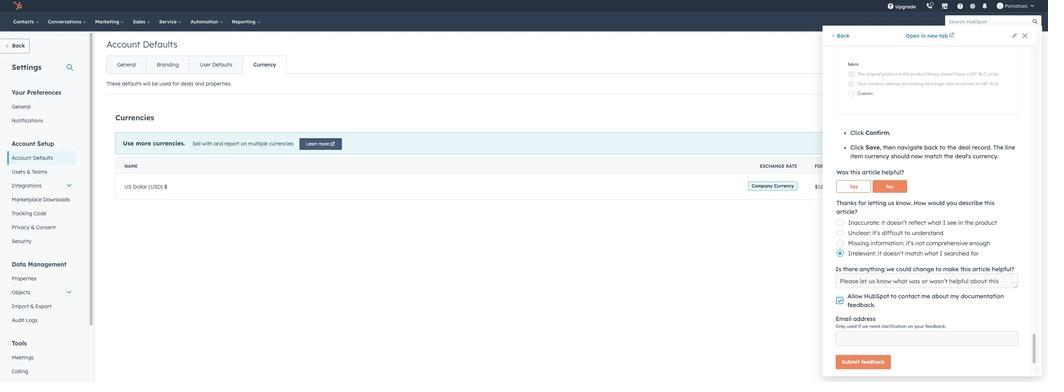 Task type: vqa. For each thing, say whether or not it's contained in the screenshot.
'Simon Jacob' icon
no



Task type: locate. For each thing, give the bounding box(es) containing it.
& right users
[[27, 169, 30, 175]]

conversations
[[48, 19, 83, 25]]

2 vertical spatial &
[[30, 304, 34, 310]]

with
[[202, 141, 212, 147]]

& left export
[[30, 304, 34, 310]]

account for users & teams
[[12, 140, 35, 148]]

more right learn
[[319, 141, 330, 147]]

0 vertical spatial &
[[27, 169, 30, 175]]

notifications
[[12, 118, 43, 124]]

1 vertical spatial defaults
[[212, 62, 233, 68]]

hubspot image
[[13, 1, 22, 10]]

meetings
[[12, 355, 34, 362]]

integrations button
[[7, 179, 77, 193]]

2 vertical spatial currency
[[775, 183, 795, 189]]

account setup
[[12, 140, 54, 148]]

user defaults link
[[189, 56, 243, 74]]

marketing link
[[91, 12, 129, 32]]

1 horizontal spatial account defaults
[[107, 39, 178, 50]]

learn
[[306, 141, 318, 147]]

more
[[136, 140, 151, 147], [319, 141, 330, 147]]

contacts link
[[9, 12, 43, 32]]

preferences
[[27, 89, 61, 96]]

&
[[27, 169, 30, 175], [31, 225, 35, 231], [30, 304, 34, 310]]

1 vertical spatial account defaults
[[12, 155, 53, 162]]

more for learn
[[319, 141, 330, 147]]

settings image
[[970, 3, 977, 10]]

currencies
[[115, 113, 154, 122]]

0 vertical spatial account defaults
[[107, 39, 178, 50]]

and right with
[[214, 141, 223, 147]]

account defaults down "sales" link
[[107, 39, 178, 50]]

integrations
[[12, 183, 42, 189]]

account defaults inside account setup element
[[12, 155, 53, 162]]

general inside navigation
[[117, 62, 136, 68]]

pomatoes
[[1006, 3, 1028, 9]]

& inside 'link'
[[27, 169, 30, 175]]

sales link
[[129, 12, 155, 32]]

menu item
[[922, 0, 923, 12]]

privacy & consent
[[12, 225, 56, 231]]

marketplaces button
[[938, 0, 953, 12]]

general down your
[[12, 104, 31, 110]]

general up defaults
[[117, 62, 136, 68]]

1 horizontal spatial general link
[[107, 56, 146, 74]]

data management element
[[7, 261, 77, 328]]

user defaults
[[200, 62, 233, 68]]

setup
[[37, 140, 54, 148]]

currency inside button
[[996, 115, 1018, 121]]

automation link
[[186, 12, 228, 32]]

data management
[[12, 261, 67, 269]]

1 horizontal spatial currency
[[775, 183, 795, 189]]

2 horizontal spatial defaults
[[212, 62, 233, 68]]

general link for account
[[107, 56, 146, 74]]

company currency
[[752, 183, 795, 189]]

account defaults up 'users & teams'
[[12, 155, 53, 162]]

use
[[123, 140, 134, 147]]

0 vertical spatial general
[[117, 62, 136, 68]]

defaults for "account defaults" link
[[33, 155, 53, 162]]

& right privacy
[[31, 225, 35, 231]]

1 horizontal spatial defaults
[[143, 39, 178, 50]]

reporting link
[[228, 12, 265, 32]]

navigation
[[107, 56, 287, 74]]

account left the setup
[[12, 140, 35, 148]]

and
[[195, 81, 204, 87], [214, 141, 223, 147]]

account setup element
[[7, 140, 77, 249]]

0 horizontal spatial account defaults
[[12, 155, 53, 162]]

0 horizontal spatial more
[[136, 140, 151, 147]]

contacts
[[13, 19, 35, 25]]

use more currencies.
[[123, 140, 185, 147]]

menu containing pomatoes
[[883, 0, 1040, 12]]

audit logs link
[[7, 314, 77, 328]]

more right use
[[136, 140, 151, 147]]

general link
[[107, 56, 146, 74], [7, 100, 77, 114]]

1 vertical spatial general link
[[7, 100, 77, 114]]

& inside data management element
[[30, 304, 34, 310]]

1 vertical spatial and
[[214, 141, 223, 147]]

calling link
[[7, 365, 77, 379]]

0 horizontal spatial defaults
[[33, 155, 53, 162]]

0 vertical spatial general link
[[107, 56, 146, 74]]

defaults up users & teams 'link'
[[33, 155, 53, 162]]

security
[[12, 239, 31, 245]]

1 vertical spatial general
[[12, 104, 31, 110]]

defaults up branding link
[[143, 39, 178, 50]]

0 vertical spatial account
[[107, 39, 140, 50]]

menu
[[883, 0, 1040, 12]]

objects
[[12, 290, 30, 296]]

currencies.
[[153, 140, 185, 147]]

notifications image
[[982, 3, 989, 10]]

2 vertical spatial defaults
[[33, 155, 53, 162]]

general link down preferences at left top
[[7, 100, 77, 114]]

dollar
[[133, 184, 147, 190]]

help image
[[958, 3, 964, 10]]

logs
[[26, 318, 38, 324]]

service
[[159, 19, 178, 25]]

currency
[[254, 62, 276, 68], [996, 115, 1018, 121], [775, 183, 795, 189]]

2 horizontal spatial currency
[[996, 115, 1018, 121]]

$123,456.78
[[815, 184, 843, 190]]

objects button
[[7, 286, 77, 300]]

hubspot link
[[9, 1, 27, 10]]

defaults inside navigation
[[212, 62, 233, 68]]

help button
[[955, 0, 967, 12]]

currency for add currency
[[996, 115, 1018, 121]]

1 vertical spatial currency
[[996, 115, 1018, 121]]

defaults
[[122, 81, 142, 87]]

general link up defaults
[[107, 56, 146, 74]]

privacy & consent link
[[7, 221, 77, 235]]

account up users
[[12, 155, 31, 162]]

0 vertical spatial currency
[[254, 62, 276, 68]]

add currency
[[984, 115, 1018, 121]]

tracking code
[[12, 211, 46, 217]]

upgrade image
[[888, 3, 895, 10]]

import & export link
[[7, 300, 77, 314]]

learn more link
[[300, 138, 342, 150]]

and right deals
[[195, 81, 204, 87]]

currency link
[[243, 56, 287, 74]]

calling icon button
[[924, 1, 936, 11]]

import
[[12, 304, 29, 310]]

1 vertical spatial account
[[12, 140, 35, 148]]

tyler black image
[[998, 3, 1004, 9]]

users & teams
[[12, 169, 47, 175]]

notifications button
[[979, 0, 992, 12]]

account down marketing link
[[107, 39, 140, 50]]

0 horizontal spatial general
[[12, 104, 31, 110]]

report
[[225, 141, 240, 147]]

0 horizontal spatial currency
[[254, 62, 276, 68]]

account for branding
[[107, 39, 140, 50]]

marketplace downloads
[[12, 197, 70, 203]]

consent
[[36, 225, 56, 231]]

upgrade
[[896, 4, 917, 10]]

branding link
[[146, 56, 189, 74]]

currency inside navigation
[[254, 62, 276, 68]]

import & export
[[12, 304, 52, 310]]

1 vertical spatial &
[[31, 225, 35, 231]]

defaults
[[143, 39, 178, 50], [212, 62, 233, 68], [33, 155, 53, 162]]

export
[[35, 304, 52, 310]]

sales
[[133, 19, 147, 25]]

learn more
[[306, 141, 330, 147]]

1 horizontal spatial general
[[117, 62, 136, 68]]

defaults right user on the top left of page
[[212, 62, 233, 68]]

will
[[143, 81, 151, 87]]

0 horizontal spatial general link
[[7, 100, 77, 114]]

search image
[[1034, 19, 1039, 24]]

1 horizontal spatial and
[[214, 141, 223, 147]]

conversations link
[[43, 12, 91, 32]]

general for account
[[117, 62, 136, 68]]

(usd)
[[149, 184, 163, 190]]

account defaults link
[[7, 151, 77, 165]]

tools
[[12, 340, 27, 348]]

audit logs
[[12, 318, 38, 324]]

general link for your
[[7, 100, 77, 114]]

defaults inside account setup element
[[33, 155, 53, 162]]

1 horizontal spatial more
[[319, 141, 330, 147]]

Search HubSpot search field
[[946, 15, 1036, 28]]

0 vertical spatial and
[[195, 81, 204, 87]]

general inside 'your preferences' element
[[12, 104, 31, 110]]



Task type: describe. For each thing, give the bounding box(es) containing it.
add
[[984, 115, 994, 121]]

audit
[[12, 318, 25, 324]]

users
[[12, 169, 25, 175]]

tools element
[[7, 340, 77, 383]]

more for use
[[136, 140, 151, 147]]

& for teams
[[27, 169, 30, 175]]

tracking
[[12, 211, 32, 217]]

rate
[[787, 164, 798, 169]]

marketplaces image
[[942, 3, 949, 10]]

settings
[[12, 63, 42, 72]]

& for export
[[30, 304, 34, 310]]

reporting
[[232, 19, 257, 25]]

general for your
[[12, 104, 31, 110]]

tracking code link
[[7, 207, 77, 221]]

used
[[160, 81, 171, 87]]

2 vertical spatial account
[[12, 155, 31, 162]]

properties
[[12, 276, 36, 282]]

& for consent
[[31, 225, 35, 231]]

downloads
[[43, 197, 70, 203]]

management
[[28, 261, 67, 269]]

calling icon image
[[927, 3, 934, 10]]

0 horizontal spatial and
[[195, 81, 204, 87]]

sell with and report on multiple currencies
[[193, 141, 294, 147]]

properties.
[[206, 81, 232, 87]]

marketing
[[95, 19, 121, 25]]

marketplace
[[12, 197, 42, 203]]

add currency button
[[973, 111, 1037, 125]]

your preferences
[[12, 89, 61, 96]]

back link
[[0, 39, 30, 53]]

$
[[164, 184, 167, 190]]

on
[[241, 141, 247, 147]]

teams
[[32, 169, 47, 175]]

exchange rate
[[761, 164, 798, 169]]

multiple
[[249, 141, 268, 147]]

properties link
[[7, 272, 77, 286]]

meetings link
[[7, 351, 77, 365]]

name
[[125, 164, 138, 169]]

sell
[[193, 141, 201, 147]]

branding
[[157, 62, 179, 68]]

be
[[152, 81, 158, 87]]

user
[[200, 62, 211, 68]]

notifications link
[[7, 114, 77, 128]]

currencies
[[269, 141, 294, 147]]

defaults for user defaults link
[[212, 62, 233, 68]]

search button
[[1030, 15, 1042, 28]]

privacy
[[12, 225, 29, 231]]

your
[[12, 89, 25, 96]]

currencies banner
[[115, 108, 1037, 125]]

security link
[[7, 235, 77, 249]]

these
[[107, 81, 121, 87]]

settings link
[[969, 2, 978, 10]]

format
[[815, 164, 834, 169]]

users & teams link
[[7, 165, 77, 179]]

code
[[34, 211, 46, 217]]

back
[[12, 43, 25, 49]]

us dollar (usd) $
[[125, 184, 167, 190]]

deals
[[181, 81, 194, 87]]

for
[[173, 81, 179, 87]]

exchange
[[761, 164, 785, 169]]

these defaults will be used for deals and properties.
[[107, 81, 232, 87]]

your preferences element
[[7, 89, 77, 128]]

service link
[[155, 12, 186, 32]]

company
[[752, 183, 773, 189]]

currency for company currency
[[775, 183, 795, 189]]

automation
[[191, 19, 220, 25]]

0 vertical spatial defaults
[[143, 39, 178, 50]]

navigation containing general
[[107, 56, 287, 74]]



